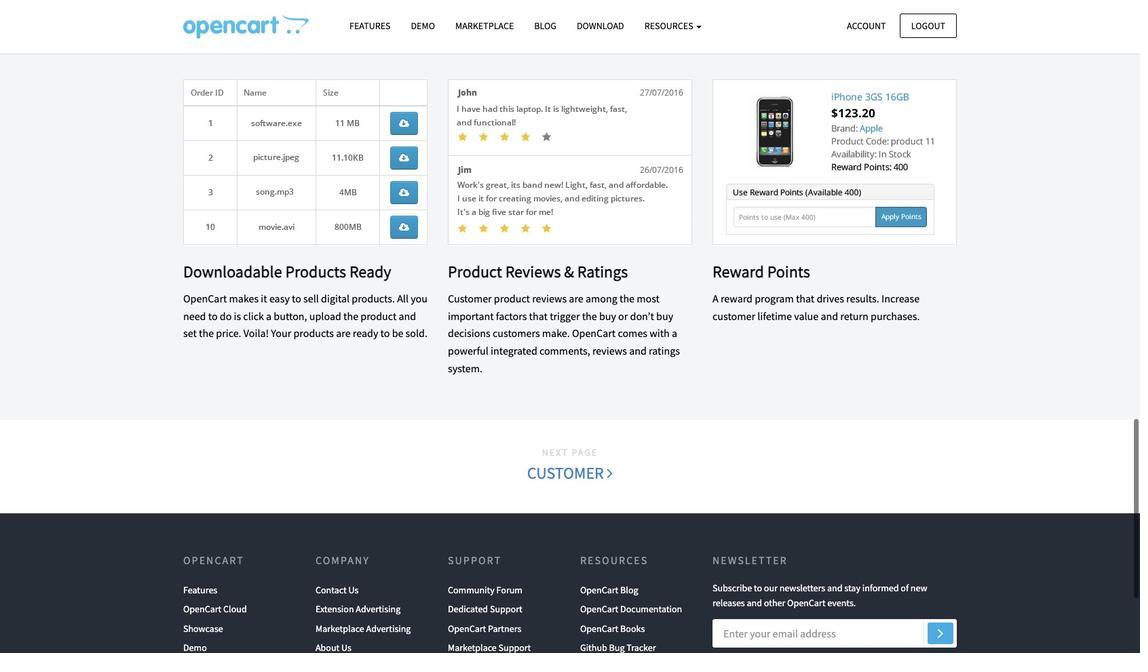 Task type: locate. For each thing, give the bounding box(es) containing it.
1 vertical spatial are
[[336, 327, 351, 340]]

&
[[564, 261, 574, 282]]

dedicated support link
[[448, 600, 523, 620]]

buy left or
[[599, 310, 616, 323]]

1 vertical spatial blog
[[621, 584, 639, 597]]

marketplace advertising link
[[316, 620, 411, 639]]

opencart
[[183, 292, 227, 306], [572, 327, 616, 340], [183, 554, 244, 567], [580, 584, 619, 597], [788, 598, 826, 610], [183, 604, 222, 616], [580, 604, 619, 616], [448, 623, 486, 635], [580, 623, 619, 635]]

1 vertical spatial marketplace
[[316, 623, 364, 635]]

reward
[[721, 292, 753, 306]]

1 horizontal spatial blog
[[621, 584, 639, 597]]

opencart up need
[[183, 292, 227, 306]]

opencart inside 'link'
[[580, 604, 619, 616]]

1 vertical spatial reviews
[[593, 344, 627, 358]]

a right click
[[266, 310, 272, 323]]

0 vertical spatial a
[[266, 310, 272, 323]]

0 vertical spatial reviews
[[532, 292, 567, 306]]

that
[[796, 292, 815, 306], [529, 310, 548, 323]]

are up trigger
[[569, 292, 584, 306]]

1 vertical spatial a
[[672, 327, 678, 340]]

features left demo
[[350, 20, 391, 32]]

0 vertical spatial product
[[494, 292, 530, 306]]

1 horizontal spatial are
[[569, 292, 584, 306]]

reviews
[[532, 292, 567, 306], [593, 344, 627, 358]]

0 horizontal spatial features
[[183, 584, 217, 597]]

2 buy from the left
[[657, 310, 674, 323]]

downloadable products ready image
[[183, 79, 428, 246]]

opencart documentation
[[580, 604, 682, 616]]

customer for customer product reviews are among the most important factors that trigger the buy or don't buy decisions customers make. opencart comes with a powerful integrated comments, reviews and ratings system.
[[448, 292, 492, 306]]

or
[[619, 310, 628, 323]]

the up or
[[620, 292, 635, 306]]

1 horizontal spatial customer
[[527, 463, 607, 484]]

support
[[448, 554, 502, 567], [490, 604, 523, 616]]

that up make.
[[529, 310, 548, 323]]

a inside opencart makes it easy to sell digital products. all you need to do is click a button, upload the product and set the price. voila! your products are ready to be sold.
[[266, 310, 272, 323]]

products
[[285, 261, 346, 282]]

opencart up comments, on the bottom
[[572, 327, 616, 340]]

and left 'other'
[[747, 598, 762, 610]]

and down all
[[399, 310, 416, 323]]

downloadable
[[183, 261, 282, 282]]

0 vertical spatial customer
[[448, 292, 492, 306]]

it
[[261, 292, 267, 306]]

to left do
[[208, 310, 218, 323]]

company
[[316, 554, 370, 567]]

marketplace down extension
[[316, 623, 364, 635]]

blog left download
[[535, 20, 557, 32]]

stay
[[845, 582, 861, 595]]

advertising up marketplace advertising
[[356, 604, 401, 616]]

factors
[[496, 310, 527, 323]]

0 horizontal spatial reviews
[[532, 292, 567, 306]]

1 vertical spatial customer
[[527, 463, 607, 484]]

features link up opencart cloud
[[183, 581, 217, 600]]

are left ready
[[336, 327, 351, 340]]

1 horizontal spatial marketplace
[[456, 20, 514, 32]]

account link
[[836, 13, 898, 38]]

product up factors
[[494, 292, 530, 306]]

opencart down "newsletters" on the right
[[788, 598, 826, 610]]

is
[[234, 310, 241, 323]]

and inside "a reward program that drives results. increase customer lifetime value and return purchases."
[[821, 310, 839, 323]]

1 buy from the left
[[599, 310, 616, 323]]

showcase
[[183, 623, 223, 635]]

that up value
[[796, 292, 815, 306]]

advertising for marketplace advertising
[[366, 623, 411, 635]]

features
[[350, 20, 391, 32], [183, 584, 217, 597]]

customer
[[713, 310, 756, 323]]

customer link
[[527, 461, 614, 486]]

dedicated
[[448, 604, 488, 616]]

0 horizontal spatial buy
[[599, 310, 616, 323]]

a
[[266, 310, 272, 323], [672, 327, 678, 340]]

new
[[911, 582, 928, 595]]

advertising
[[356, 604, 401, 616], [366, 623, 411, 635]]

purchases.
[[871, 310, 920, 323]]

make.
[[542, 327, 570, 340]]

features up opencart cloud
[[183, 584, 217, 597]]

opencart left books
[[580, 623, 619, 635]]

0 vertical spatial marketplace
[[456, 20, 514, 32]]

1 horizontal spatial buy
[[657, 310, 674, 323]]

and down comes
[[629, 344, 647, 358]]

0 vertical spatial features
[[350, 20, 391, 32]]

opencart down "opencart blog" link
[[580, 604, 619, 616]]

0 vertical spatial advertising
[[356, 604, 401, 616]]

0 horizontal spatial that
[[529, 310, 548, 323]]

of
[[901, 582, 909, 595]]

product down products.
[[361, 310, 397, 323]]

cloud
[[223, 604, 247, 616]]

features link left demo
[[339, 14, 401, 38]]

1 horizontal spatial reviews
[[593, 344, 627, 358]]

0 horizontal spatial are
[[336, 327, 351, 340]]

our
[[764, 582, 778, 595]]

newsletters
[[780, 582, 826, 595]]

features link for opencart cloud
[[183, 581, 217, 600]]

product
[[494, 292, 530, 306], [361, 310, 397, 323]]

and inside customer product reviews are among the most important factors that trigger the buy or don't buy decisions customers make. opencart comes with a powerful integrated comments, reviews and ratings system.
[[629, 344, 647, 358]]

advertising down extension advertising link
[[366, 623, 411, 635]]

buy up with
[[657, 310, 674, 323]]

other
[[764, 598, 786, 610]]

demo
[[411, 20, 435, 32]]

opencart up opencart documentation on the right
[[580, 584, 619, 597]]

advertising inside 'link'
[[366, 623, 411, 635]]

1 horizontal spatial that
[[796, 292, 815, 306]]

resources
[[645, 20, 696, 32], [580, 554, 649, 567]]

program
[[755, 292, 794, 306]]

0 vertical spatial blog
[[535, 20, 557, 32]]

1 vertical spatial features link
[[183, 581, 217, 600]]

1 vertical spatial features
[[183, 584, 217, 597]]

that inside "a reward program that drives results. increase customer lifetime value and return purchases."
[[796, 292, 815, 306]]

support up partners
[[490, 604, 523, 616]]

1 horizontal spatial product
[[494, 292, 530, 306]]

reviews down comes
[[593, 344, 627, 358]]

opencart for opencart blog
[[580, 584, 619, 597]]

blog inside blog link
[[535, 20, 557, 32]]

a
[[713, 292, 719, 306]]

are inside customer product reviews are among the most important factors that trigger the buy or don't buy decisions customers make. opencart comes with a powerful integrated comments, reviews and ratings system.
[[569, 292, 584, 306]]

do
[[220, 310, 232, 323]]

features for demo
[[350, 20, 391, 32]]

blog link
[[524, 14, 567, 38]]

opencart inside opencart makes it easy to sell digital products. all you need to do is click a button, upload the product and set the price. voila! your products are ready to be sold.
[[183, 292, 227, 306]]

newsletter
[[713, 554, 788, 567]]

1 horizontal spatial features
[[350, 20, 391, 32]]

subscribe
[[713, 582, 752, 595]]

marketplace for marketplace advertising
[[316, 623, 364, 635]]

among
[[586, 292, 618, 306]]

resources up opencart blog
[[580, 554, 649, 567]]

to left our
[[754, 582, 762, 595]]

support up community at left bottom
[[448, 554, 502, 567]]

all
[[397, 292, 409, 306]]

drives
[[817, 292, 844, 306]]

the right set
[[199, 327, 214, 340]]

price.
[[216, 327, 241, 340]]

opencart up showcase
[[183, 604, 222, 616]]

showcase link
[[183, 620, 223, 639]]

demo link
[[401, 14, 445, 38]]

0 horizontal spatial product
[[361, 310, 397, 323]]

0 horizontal spatial a
[[266, 310, 272, 323]]

the down among
[[582, 310, 597, 323]]

opencart for opencart cloud
[[183, 604, 222, 616]]

customer inside customer product reviews are among the most important factors that trigger the buy or don't buy decisions customers make. opencart comes with a powerful integrated comments, reviews and ratings system.
[[448, 292, 492, 306]]

1 vertical spatial product
[[361, 310, 397, 323]]

ratings
[[578, 261, 628, 282]]

integrated
[[491, 344, 538, 358]]

0 horizontal spatial blog
[[535, 20, 557, 32]]

extension advertising
[[316, 604, 401, 616]]

digital
[[321, 292, 350, 306]]

reward points
[[713, 261, 810, 282]]

the
[[620, 292, 635, 306], [344, 310, 359, 323], [582, 310, 597, 323], [199, 327, 214, 340]]

and down drives
[[821, 310, 839, 323]]

opencart down dedicated
[[448, 623, 486, 635]]

opencart for opencart partners
[[448, 623, 486, 635]]

1 vertical spatial support
[[490, 604, 523, 616]]

1 horizontal spatial a
[[672, 327, 678, 340]]

comes
[[618, 327, 648, 340]]

0 horizontal spatial customer
[[448, 292, 492, 306]]

community forum
[[448, 584, 523, 597]]

1 vertical spatial advertising
[[366, 623, 411, 635]]

customer down next page
[[527, 463, 607, 484]]

blog up opencart documentation on the right
[[621, 584, 639, 597]]

a right with
[[672, 327, 678, 340]]

features link for demo
[[339, 14, 401, 38]]

marketplace left blog link
[[456, 20, 514, 32]]

to
[[292, 292, 301, 306], [208, 310, 218, 323], [381, 327, 390, 340], [754, 582, 762, 595]]

forum
[[497, 584, 523, 597]]

marketplace link
[[445, 14, 524, 38]]

ready
[[353, 327, 378, 340]]

0 vertical spatial that
[[796, 292, 815, 306]]

resources down unlimited products "image"
[[645, 20, 696, 32]]

1 horizontal spatial features link
[[339, 14, 401, 38]]

0 vertical spatial features link
[[339, 14, 401, 38]]

reviews up trigger
[[532, 292, 567, 306]]

opencart for opencart makes it easy to sell digital products. all you need to do is click a button, upload the product and set the price. voila! your products are ready to be sold.
[[183, 292, 227, 306]]

marketplace inside 'link'
[[316, 623, 364, 635]]

1 vertical spatial that
[[529, 310, 548, 323]]

0 vertical spatial are
[[569, 292, 584, 306]]

0 horizontal spatial features link
[[183, 581, 217, 600]]

angle right image
[[607, 465, 613, 481]]

marketplace
[[456, 20, 514, 32], [316, 623, 364, 635]]

0 horizontal spatial marketplace
[[316, 623, 364, 635]]

customer up important
[[448, 292, 492, 306]]



Task type: vqa. For each thing, say whether or not it's contained in the screenshot.
Google image
no



Task type: describe. For each thing, give the bounding box(es) containing it.
are inside opencart makes it easy to sell digital products. all you need to do is click a button, upload the product and set the price. voila! your products are ready to be sold.
[[336, 327, 351, 340]]

informed
[[863, 582, 899, 595]]

value
[[794, 310, 819, 323]]

product
[[448, 261, 502, 282]]

logout
[[912, 19, 946, 32]]

page
[[572, 447, 598, 459]]

opencart up opencart cloud
[[183, 554, 244, 567]]

customers
[[493, 327, 540, 340]]

a inside customer product reviews are among the most important factors that trigger the buy or don't buy decisions customers make. opencart comes with a powerful integrated comments, reviews and ratings system.
[[672, 327, 678, 340]]

marketplace advertising
[[316, 623, 411, 635]]

and up events.
[[828, 582, 843, 595]]

a reward program that drives results. increase customer lifetime value and return purchases.
[[713, 292, 920, 323]]

ready
[[350, 261, 391, 282]]

extension
[[316, 604, 354, 616]]

powerful
[[448, 344, 489, 358]]

Enter your email address text field
[[713, 620, 957, 648]]

ratings
[[649, 344, 680, 358]]

0 vertical spatial support
[[448, 554, 502, 567]]

unlimited products image
[[448, 0, 923, 12]]

to left sell at top
[[292, 292, 301, 306]]

dedicated support
[[448, 604, 523, 616]]

product inside customer product reviews are among the most important factors that trigger the buy or don't buy decisions customers make. opencart comes with a powerful integrated comments, reviews and ratings system.
[[494, 292, 530, 306]]

set
[[183, 327, 197, 340]]

easy
[[269, 292, 290, 306]]

button,
[[274, 310, 307, 323]]

releases
[[713, 598, 745, 610]]

product reviews & ratings
[[448, 261, 628, 282]]

customer product reviews are among the most important factors that trigger the buy or don't buy decisions customers make. opencart comes with a powerful integrated comments, reviews and ratings system.
[[448, 292, 680, 375]]

voila!
[[244, 327, 269, 340]]

next
[[542, 447, 569, 459]]

and inside opencart makes it easy to sell digital products. all you need to do is click a button, upload the product and set the price. voila! your products are ready to be sold.
[[399, 310, 416, 323]]

comments,
[[540, 344, 590, 358]]

the up ready
[[344, 310, 359, 323]]

0 vertical spatial resources
[[645, 20, 696, 32]]

next page
[[542, 447, 598, 459]]

opencart inside customer product reviews are among the most important factors that trigger the buy or don't buy decisions customers make. opencart comes with a powerful integrated comments, reviews and ratings system.
[[572, 327, 616, 340]]

features for opencart cloud
[[183, 584, 217, 597]]

lifetime
[[758, 310, 792, 323]]

opencart cloud
[[183, 604, 247, 616]]

subscribe to our newsletters and stay informed of new releases and other opencart events.
[[713, 582, 928, 610]]

opencart blog link
[[580, 581, 639, 600]]

events.
[[828, 598, 856, 610]]

don't
[[630, 310, 654, 323]]

angle right image
[[938, 625, 944, 642]]

upload
[[309, 310, 341, 323]]

reward
[[713, 261, 764, 282]]

opencart for opencart documentation
[[580, 604, 619, 616]]

need
[[183, 310, 206, 323]]

opencart partners
[[448, 623, 522, 635]]

makes
[[229, 292, 259, 306]]

opencart cloud link
[[183, 600, 247, 620]]

be
[[392, 327, 404, 340]]

products
[[294, 327, 334, 340]]

trigger
[[550, 310, 580, 323]]

opencart books link
[[580, 620, 645, 639]]

documentation
[[621, 604, 682, 616]]

contact us link
[[316, 581, 359, 600]]

contact us
[[316, 584, 359, 597]]

click
[[243, 310, 264, 323]]

community
[[448, 584, 495, 597]]

points
[[768, 261, 810, 282]]

marketplace for marketplace
[[456, 20, 514, 32]]

opencart books
[[580, 623, 645, 635]]

to inside subscribe to our newsletters and stay informed of new releases and other opencart events.
[[754, 582, 762, 595]]

extension advertising link
[[316, 600, 401, 620]]

books
[[621, 623, 645, 635]]

partners
[[488, 623, 522, 635]]

customer for customer
[[527, 463, 607, 484]]

increase
[[882, 292, 920, 306]]

resources link
[[635, 14, 712, 38]]

results.
[[847, 292, 880, 306]]

opencart blog
[[580, 584, 639, 597]]

logout link
[[900, 13, 957, 38]]

sold.
[[406, 327, 428, 340]]

to left be
[[381, 327, 390, 340]]

most
[[637, 292, 660, 306]]

advertising for extension advertising
[[356, 604, 401, 616]]

blog inside "opencart blog" link
[[621, 584, 639, 597]]

return
[[841, 310, 869, 323]]

you
[[411, 292, 428, 306]]

product inside opencart makes it easy to sell digital products. all you need to do is click a button, upload the product and set the price. voila! your products are ready to be sold.
[[361, 310, 397, 323]]

reviews
[[506, 261, 561, 282]]

1 vertical spatial resources
[[580, 554, 649, 567]]

sell
[[304, 292, 319, 306]]

opencart - features image
[[183, 14, 309, 39]]

opencart inside subscribe to our newsletters and stay informed of new releases and other opencart events.
[[788, 598, 826, 610]]

us
[[349, 584, 359, 597]]

account
[[847, 19, 886, 32]]

reward points image
[[713, 79, 957, 246]]

opencart for opencart books
[[580, 623, 619, 635]]

opencart partners link
[[448, 620, 522, 639]]

with
[[650, 327, 670, 340]]

download link
[[567, 14, 635, 38]]

that inside customer product reviews are among the most important factors that trigger the buy or don't buy decisions customers make. opencart comes with a powerful integrated comments, reviews and ratings system.
[[529, 310, 548, 323]]

decisions
[[448, 327, 491, 340]]

product reviews & retings image
[[448, 79, 692, 246]]



